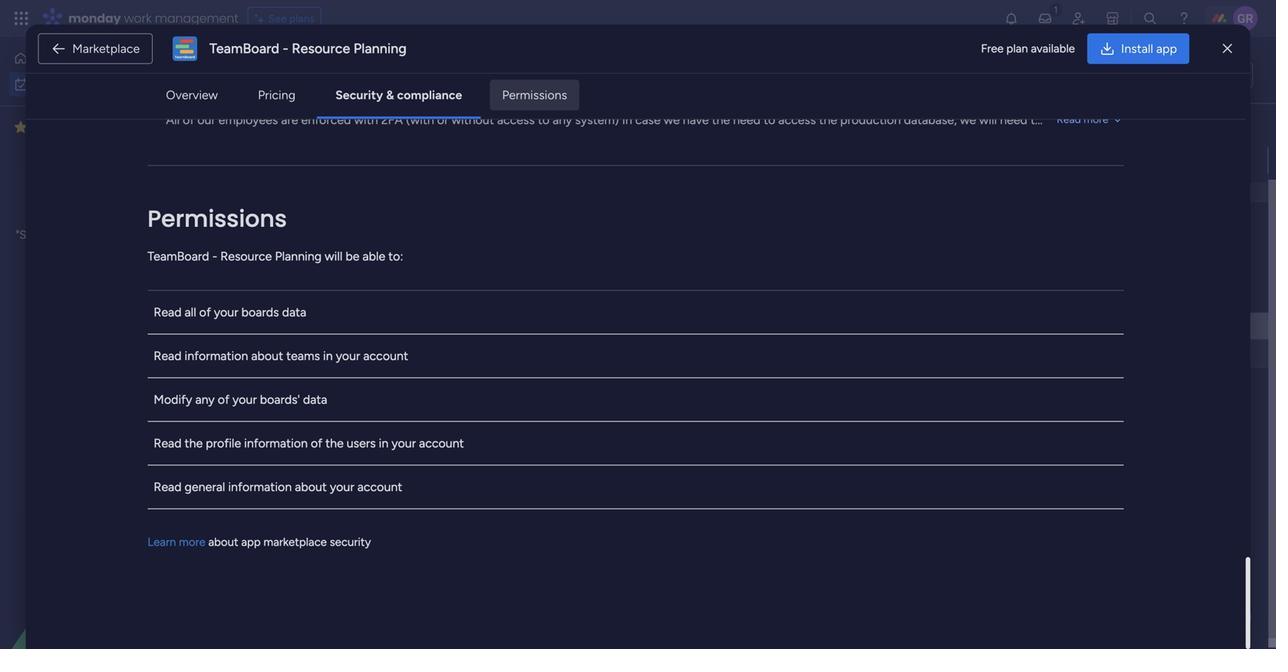 Task type: vqa. For each thing, say whether or not it's contained in the screenshot.
the bottom 'Install'
no



Task type: locate. For each thing, give the bounding box(es) containing it.
/
[[321, 123, 328, 142], [305, 233, 312, 253], [329, 289, 336, 308], [332, 399, 339, 419], [296, 454, 303, 474], [365, 509, 372, 529]]

0 vertical spatial people
[[958, 123, 991, 136]]

0 vertical spatial to-
[[659, 156, 674, 168]]

done up mentioned
[[489, 127, 514, 140]]

resource up 'work' on the top left
[[292, 40, 350, 57]]

free
[[981, 42, 1004, 55]]

employees down develop
[[219, 113, 278, 127]]

home link
[[9, 46, 186, 71]]

more inside read more link
[[1084, 113, 1109, 126]]

debugging down case
[[610, 146, 670, 161]]

1 management from the top
[[816, 156, 879, 169]]

0 horizontal spatial with
[[248, 129, 272, 144]]

after
[[358, 146, 385, 161]]

1 vertical spatial production
[[606, 129, 667, 144]]

employees inside all of our employees are enforced with 2fa (with or without access to any system) in case we have the need to access the production database, we will need to create a ticket with approval to: * whitelist the developer, provide access to the production network * provide a new debugging user in the database to access the data * after the task is done or after a timerange mentioned in the ticket, the debugging user will be automatically deleted
[[219, 113, 278, 127]]

0 vertical spatial or
[[437, 113, 448, 127]]

employees up hide done items
[[481, 90, 540, 104]]

read up jan
[[1057, 113, 1081, 126]]

0 vertical spatial debugging
[[806, 129, 865, 144]]

1 horizontal spatial permissions
[[502, 88, 567, 102]]

1 inside the overdue / 1 item
[[332, 127, 336, 140]]

done inside all of our employees are enforced with 2fa (with or without access to any system) in case we have the need to access the production database, we will need to create a ticket with approval to: * whitelist the developer, provide access to the production network * provide a new debugging user in the database to access the data * after the task is done or after a timerange mentioned in the ticket, the debugging user will be automatically deleted
[[313, 146, 341, 161]]

to up system)
[[584, 90, 596, 104]]

this
[[258, 289, 286, 308]]

1 vertical spatial will
[[699, 146, 717, 161]]

1 horizontal spatial more
[[1084, 113, 1109, 126]]

1 horizontal spatial about
[[251, 349, 283, 364]]

1 vertical spatial about
[[295, 480, 327, 495]]

0 vertical spatial 1
[[332, 127, 336, 140]]

planning up &
[[353, 40, 407, 57]]

learn more about app marketplace security
[[148, 536, 371, 550]]

process
[[709, 90, 752, 104]]

about down later / 0 items
[[295, 480, 327, 495]]

item inside button
[[257, 127, 278, 140]]

access down so
[[78, 246, 114, 259]]

update feed image
[[1037, 11, 1053, 26]]

2 to-do from the top
[[659, 322, 687, 334]]

1 horizontal spatial app
[[1156, 41, 1177, 56]]

0 vertical spatial teamboard
[[209, 40, 279, 57]]

date
[[329, 509, 361, 529]]

the down data?
[[819, 113, 837, 127]]

invite members image
[[1071, 11, 1086, 26]]

no favorite boards yet "star" any board so that you can easily access it later
[[16, 211, 180, 259]]

the down database,
[[908, 129, 926, 144]]

1 project management link from the top
[[777, 148, 918, 174]]

database,
[[904, 113, 957, 127]]

0 horizontal spatial more
[[179, 536, 205, 550]]

0 horizontal spatial debugging
[[610, 146, 670, 161]]

1 do from the top
[[674, 156, 687, 168]]

project
[[779, 156, 813, 169], [249, 320, 283, 333], [779, 322, 813, 335]]

1 horizontal spatial boards
[[241, 305, 279, 320]]

1 horizontal spatial with
[[354, 113, 378, 127]]

items down read the profile information of the users in your account
[[316, 458, 343, 472]]

we up database
[[960, 113, 976, 127]]

items inside later / 0 items
[[316, 458, 343, 472]]

the down 'create'
[[166, 146, 184, 161]]

we right case
[[664, 113, 680, 127]]

1 horizontal spatial need
[[1000, 113, 1027, 127]]

2 vertical spatial any
[[195, 393, 215, 407]]

1 to-do from the top
[[659, 156, 687, 168]]

2 vertical spatial will
[[325, 249, 343, 264]]

read the profile information of the users in your account
[[154, 436, 464, 451]]

/ right today
[[305, 233, 312, 253]]

people
[[958, 123, 991, 136], [958, 289, 991, 302]]

data right boards'
[[303, 393, 327, 407]]

item right new
[[257, 127, 278, 140]]

dapulse x slim image
[[1223, 40, 1232, 58]]

None search field
[[291, 121, 430, 146]]

production down in
[[606, 129, 667, 144]]

debugging
[[806, 129, 865, 144], [610, 146, 670, 161]]

0 horizontal spatial user
[[673, 146, 696, 161]]

1 vertical spatial week
[[292, 399, 328, 419]]

to-do
[[659, 156, 687, 168], [659, 322, 687, 334]]

0 vertical spatial app
[[1156, 41, 1177, 56]]

lottie animation image
[[0, 495, 196, 650]]

teamboard - resource planning will be able to:
[[148, 249, 403, 264]]

0 horizontal spatial to:
[[325, 129, 340, 144]]

0 vertical spatial project management link
[[777, 148, 918, 174]]

the left the profile
[[185, 436, 203, 451]]

2 horizontal spatial item
[[339, 127, 360, 140]]

need
[[733, 113, 761, 127], [1000, 113, 1027, 127]]

need up provide
[[733, 113, 761, 127]]

to
[[584, 90, 596, 104], [538, 113, 550, 127], [764, 113, 775, 127], [1030, 113, 1042, 127], [570, 129, 582, 144], [982, 129, 994, 144]]

read for read information about teams in your account
[[154, 349, 182, 364]]

approval
[[275, 129, 322, 144]]

information left '+'
[[185, 349, 248, 364]]

boards'
[[260, 393, 300, 407]]

about for teams
[[251, 349, 283, 364]]

1 horizontal spatial planning
[[353, 40, 407, 57]]

0 horizontal spatial app
[[241, 536, 261, 550]]

monday marketplace image
[[1105, 11, 1120, 26]]

date
[[1063, 123, 1086, 136], [1063, 289, 1086, 302]]

add
[[259, 348, 279, 361]]

item up "after"
[[339, 127, 360, 140]]

favorite
[[57, 211, 98, 225]]

read for read the profile information of the users in your account
[[154, 436, 182, 451]]

0 down read the profile information of the users in your account
[[307, 458, 313, 472]]

your right "users"
[[392, 436, 416, 451]]

or left "after"
[[344, 146, 355, 161]]

debugging up deleted
[[806, 129, 865, 144]]

1 vertical spatial planning
[[275, 249, 322, 264]]

project for task 1
[[779, 156, 813, 169]]

data
[[187, 146, 212, 161], [282, 305, 306, 320], [303, 393, 327, 407]]

1 vertical spatial resource
[[220, 249, 272, 264]]

0 vertical spatial will
[[979, 113, 997, 127]]

board
[[68, 228, 98, 242]]

production up deleted
[[840, 113, 901, 127]]

user
[[868, 129, 892, 144], [673, 146, 696, 161]]

help image
[[1176, 11, 1192, 26]]

1 vertical spatial permissions
[[148, 203, 287, 235]]

0 horizontal spatial resource
[[220, 249, 272, 264]]

install app button
[[1087, 33, 1189, 64]]

1 right approval at left
[[332, 127, 336, 140]]

done right is
[[313, 146, 341, 161]]

1 vertical spatial be
[[346, 249, 359, 264]]

create
[[166, 129, 201, 144]]

information up later
[[244, 436, 308, 451]]

modify
[[154, 393, 192, 407]]

2 project management from the top
[[779, 322, 879, 335]]

resource up 'this'
[[220, 249, 272, 264]]

1 project management from the top
[[779, 156, 879, 169]]

0 vertical spatial more
[[1084, 113, 1109, 126]]

1 horizontal spatial to:
[[388, 249, 403, 264]]

permissions down after
[[148, 203, 287, 235]]

1 vertical spatial items
[[316, 458, 343, 472]]

/ right 'date'
[[365, 509, 372, 529]]

2 board from the top
[[834, 289, 862, 302]]

notifications image
[[1004, 11, 1019, 26]]

read down modify
[[154, 436, 182, 451]]

read
[[1057, 113, 1081, 126], [154, 305, 182, 320], [154, 349, 182, 364], [154, 436, 182, 451], [154, 480, 182, 495]]

2 date from the top
[[1063, 289, 1086, 302]]

2 do from the top
[[674, 322, 687, 334]]

about right "learn more" link
[[208, 536, 238, 550]]

0 vertical spatial to:
[[325, 129, 340, 144]]

0 vertical spatial planning
[[353, 40, 407, 57]]

about
[[251, 349, 283, 364], [295, 480, 327, 495], [208, 536, 238, 550]]

will left able
[[325, 249, 343, 264]]

to
[[1203, 69, 1214, 82]]

0 horizontal spatial will
[[325, 249, 343, 264]]

1 vertical spatial project management link
[[777, 313, 918, 340]]

do
[[1217, 69, 1230, 82]]

0 horizontal spatial about
[[208, 536, 238, 550]]

v2 star 2 image
[[15, 118, 27, 137]]

1 vertical spatial with
[[248, 129, 272, 144]]

app
[[1156, 41, 1177, 56], [241, 536, 261, 550]]

to down customer
[[764, 113, 775, 127]]

be left able
[[346, 249, 359, 264]]

access up provide
[[497, 113, 535, 127]]

resource
[[292, 40, 350, 57], [220, 249, 272, 264]]

permissions up hide done items
[[502, 88, 567, 102]]

hide done items
[[464, 127, 543, 140]]

jan
[[1059, 155, 1075, 167]]

of
[[183, 113, 194, 127], [199, 305, 211, 320], [218, 393, 229, 407], [311, 436, 322, 451]]

2 vertical spatial about
[[208, 536, 238, 550]]

may
[[683, 90, 706, 104]]

0 horizontal spatial or
[[344, 146, 355, 161]]

0 horizontal spatial boards
[[101, 211, 137, 225]]

any up ticket,
[[553, 113, 572, 127]]

which
[[647, 90, 680, 104]]

any right modify
[[195, 393, 215, 407]]

search everything image
[[1143, 11, 1158, 26]]

to:
[[325, 129, 340, 144], [388, 249, 403, 264]]

a down our
[[204, 129, 210, 144]]

permissions button
[[490, 80, 579, 110]]

week for this
[[289, 289, 325, 308]]

authentication
[[381, 90, 461, 104]]

to: right able
[[388, 249, 403, 264]]

the down system)
[[585, 129, 603, 144]]

1 to- from the top
[[659, 156, 674, 168]]

to-
[[659, 156, 674, 168], [659, 322, 674, 334]]

board
[[834, 123, 862, 136], [834, 289, 862, 302]]

items right 'date'
[[385, 514, 412, 527]]

0 vertical spatial be
[[720, 146, 734, 161]]

any up easily
[[47, 228, 65, 242]]

0 horizontal spatial done
[[313, 146, 341, 161]]

1 group from the top
[[683, 123, 713, 136]]

0 vertical spatial board
[[834, 123, 862, 136]]

1 vertical spatial teamboard
[[148, 249, 209, 264]]

of up later / 0 items
[[311, 436, 322, 451]]

0 vertical spatial production
[[840, 113, 901, 127]]

marketplace
[[72, 41, 140, 56]]

to do list
[[1203, 69, 1246, 82]]

0 vertical spatial boards
[[101, 211, 137, 225]]

learn
[[148, 536, 176, 550]]

* left provide
[[718, 129, 724, 144]]

week up read the profile information of the users in your account
[[292, 399, 328, 419]]

0 horizontal spatial any
[[47, 228, 65, 242]]

later
[[258, 454, 292, 474]]

access up v2 overdue deadline icon
[[997, 129, 1035, 144]]

1 horizontal spatial 0
[[375, 514, 382, 527]]

1 vertical spatial people
[[958, 289, 991, 302]]

23
[[1077, 155, 1088, 167]]

read up modify
[[154, 349, 182, 364]]

- up read all of your boards data
[[212, 249, 217, 264]]

data up teams
[[282, 305, 306, 320]]

2 management from the top
[[816, 322, 879, 335]]

1 vertical spatial or
[[344, 146, 355, 161]]

2 group from the top
[[683, 289, 713, 302]]

access
[[543, 90, 581, 104], [497, 113, 535, 127], [778, 113, 816, 127], [529, 129, 567, 144], [997, 129, 1035, 144], [78, 246, 114, 259]]

1 people from the top
[[958, 123, 991, 136]]

0 vertical spatial done
[[489, 127, 514, 140]]

to do list button
[[1174, 63, 1253, 87]]

management for task 1
[[816, 156, 879, 169]]

compliance
[[397, 88, 462, 102]]

1 horizontal spatial resource
[[292, 40, 350, 57]]

new
[[232, 127, 254, 140]]

- up my work on the top left of page
[[283, 40, 288, 57]]

a left 'date'
[[316, 509, 325, 529]]

1 horizontal spatial 1
[[332, 127, 336, 140]]

planning for teamboard - resource planning
[[353, 40, 407, 57]]

1 horizontal spatial items
[[385, 514, 412, 527]]

read left "general"
[[154, 480, 182, 495]]

customer
[[755, 90, 808, 104]]

item right add
[[282, 348, 303, 361]]

your up 'date'
[[330, 480, 354, 495]]

0 vertical spatial items
[[516, 127, 543, 140]]

0 vertical spatial do
[[674, 156, 687, 168]]

the left "users"
[[325, 436, 344, 451]]

2 to- from the top
[[659, 322, 674, 334]]

* left after
[[215, 146, 220, 161]]

project management for project
[[779, 322, 879, 335]]

user left database
[[868, 129, 892, 144]]

0 horizontal spatial need
[[733, 113, 761, 127]]

to: down enforced at the left of page
[[325, 129, 340, 144]]

* down enforced at the left of page
[[343, 129, 348, 144]]

1 horizontal spatial will
[[699, 146, 717, 161]]

(with
[[406, 113, 434, 127]]

1 horizontal spatial debugging
[[806, 129, 865, 144]]

any inside all of our employees are enforced with 2fa (with or without access to any system) in case we have the need to access the production database, we will need to create a ticket with approval to: * whitelist the developer, provide access to the production network * provide a new debugging user in the database to access the data * after the task is done or after a timerange mentioned in the ticket, the debugging user will be automatically deleted
[[553, 113, 572, 127]]

teamboard up my
[[209, 40, 279, 57]]

data for boards
[[282, 305, 306, 320]]

need up v2 overdue deadline icon
[[1000, 113, 1027, 127]]

read for read more
[[1057, 113, 1081, 126]]

1 right task
[[272, 155, 277, 168]]

the down (with
[[403, 129, 421, 144]]

be down provide
[[720, 146, 734, 161]]

customize
[[574, 127, 625, 140]]

boards
[[101, 211, 137, 225], [241, 305, 279, 320]]

lottie animation element
[[0, 495, 196, 650]]

app right install
[[1156, 41, 1177, 56]]

your right teams
[[336, 349, 360, 364]]

item inside the overdue / 1 item
[[339, 127, 360, 140]]

read for read all of your boards data
[[154, 305, 182, 320]]

of up the profile
[[218, 393, 229, 407]]

read for read general information about your account
[[154, 480, 182, 495]]

system)
[[575, 113, 619, 127]]

0 horizontal spatial item
[[257, 127, 278, 140]]

1 vertical spatial information
[[244, 436, 308, 451]]

item
[[257, 127, 278, 140], [339, 127, 360, 140], [282, 348, 303, 361]]

able
[[362, 249, 385, 264]]

teamboard for teamboard - resource planning
[[209, 40, 279, 57]]

0 right 'date'
[[375, 514, 382, 527]]

task 1
[[249, 155, 277, 168]]

1 vertical spatial board
[[834, 289, 862, 302]]

0 vertical spatial resource
[[292, 40, 350, 57]]

1 horizontal spatial user
[[868, 129, 892, 144]]

0 vertical spatial management
[[816, 156, 879, 169]]

more for read
[[1084, 113, 1109, 126]]

1 vertical spatial app
[[241, 536, 261, 550]]

project management link for task 1
[[777, 148, 918, 174]]

2 vertical spatial information
[[228, 480, 292, 495]]

user down network
[[673, 146, 696, 161]]

more right learn
[[179, 536, 205, 550]]

0 vertical spatial group
[[683, 123, 713, 136]]

easily
[[47, 246, 75, 259]]

1 vertical spatial management
[[816, 322, 879, 335]]

will down network
[[699, 146, 717, 161]]

Filter dashboard by text search field
[[291, 121, 430, 146]]

2 horizontal spatial *
[[718, 129, 724, 144]]

1
[[332, 127, 336, 140], [272, 155, 277, 168]]

2 project management link from the top
[[777, 313, 918, 340]]

date up jan 23 on the top
[[1063, 123, 1086, 136]]

in
[[895, 129, 905, 144], [518, 146, 528, 161], [323, 349, 333, 364], [379, 436, 389, 451]]

date up mar 8
[[1063, 289, 1086, 302]]

1 vertical spatial to-do
[[659, 322, 687, 334]]

0 vertical spatial -
[[283, 40, 288, 57]]

all
[[185, 305, 196, 320]]

to up ticket,
[[570, 129, 582, 144]]

with up whitelist
[[354, 113, 378, 127]]

my work
[[226, 58, 329, 92]]

0 vertical spatial 0
[[307, 458, 313, 472]]

1 horizontal spatial any
[[195, 393, 215, 407]]

does the develop enforce multi-factor authentication on employees access to systems which may process customer data?
[[167, 90, 841, 104]]

about left teams
[[251, 349, 283, 364]]

0 vertical spatial to-do
[[659, 156, 687, 168]]

read information about teams in your account
[[154, 349, 408, 364]]

2 vertical spatial data
[[303, 393, 327, 407]]

0 horizontal spatial items
[[316, 458, 343, 472]]

1 horizontal spatial we
[[960, 113, 976, 127]]

information down later
[[228, 480, 292, 495]]

0 horizontal spatial 0
[[307, 458, 313, 472]]

-
[[283, 40, 288, 57], [212, 249, 217, 264]]

0 horizontal spatial be
[[346, 249, 359, 264]]



Task type: describe. For each thing, give the bounding box(es) containing it.
to up v2 overdue deadline icon
[[1030, 113, 1042, 127]]

have
[[683, 113, 709, 127]]

0 inside later / 0 items
[[307, 458, 313, 472]]

develop
[[219, 90, 263, 104]]

to down the permissions "button"
[[538, 113, 550, 127]]

any inside no favorite boards yet "star" any board so that you can easily access it later
[[47, 228, 65, 242]]

case
[[635, 113, 661, 127]]

today /
[[258, 233, 315, 253]]

planning for teamboard - resource planning will be able to:
[[275, 249, 322, 264]]

your left next
[[232, 393, 257, 407]]

today
[[258, 233, 301, 253]]

1 horizontal spatial done
[[489, 127, 514, 140]]

read more link
[[1057, 111, 1124, 127]]

to: inside all of our employees are enforced with 2fa (with or without access to any system) in case we have the need to access the production database, we will need to create a ticket with approval to: * whitelist the developer, provide access to the production network * provide a new debugging user in the database to access the data * after the task is done or after a timerange mentioned in the ticket, the debugging user will be automatically deleted
[[325, 129, 340, 144]]

in down database,
[[895, 129, 905, 144]]

2fa
[[381, 113, 403, 127]]

0 inside the 'without a date / 0 items'
[[375, 514, 382, 527]]

project management for task 1
[[779, 156, 879, 169]]

data for boards'
[[303, 393, 327, 407]]

select product image
[[14, 11, 29, 26]]

new
[[780, 129, 803, 144]]

2 horizontal spatial items
[[516, 127, 543, 140]]

that
[[116, 228, 137, 242]]

1 board from the top
[[834, 123, 862, 136]]

security
[[335, 88, 383, 102]]

new item button
[[226, 121, 284, 146]]

2 vertical spatial account
[[357, 480, 402, 495]]

access up ticket,
[[529, 129, 567, 144]]

users
[[347, 436, 376, 451]]

2 horizontal spatial will
[[979, 113, 997, 127]]

the down new item
[[255, 146, 273, 161]]

next week /
[[258, 399, 342, 419]]

so
[[101, 228, 113, 242]]

available
[[1031, 42, 1075, 55]]

1 date from the top
[[1063, 123, 1086, 136]]

1 horizontal spatial or
[[437, 113, 448, 127]]

security & compliance
[[335, 88, 462, 102]]

next
[[258, 399, 288, 419]]

"star"
[[16, 228, 44, 242]]

v2 overdue deadline image
[[1026, 153, 1038, 168]]

our
[[197, 113, 215, 127]]

on
[[464, 90, 478, 104]]

network
[[670, 129, 715, 144]]

&
[[386, 88, 394, 102]]

developer,
[[424, 129, 482, 144]]

the down process
[[712, 113, 730, 127]]

learn more link
[[148, 536, 205, 550]]

ticket
[[213, 129, 245, 144]]

1 vertical spatial 1
[[272, 155, 277, 168]]

0 vertical spatial information
[[185, 349, 248, 364]]

access inside no favorite boards yet "star" any board so that you can easily access it later
[[78, 246, 114, 259]]

plan
[[1006, 42, 1028, 55]]

1 vertical spatial debugging
[[610, 146, 670, 161]]

week for next
[[292, 399, 328, 419]]

- for teamboard - resource planning
[[283, 40, 288, 57]]

marketplace
[[264, 536, 327, 550]]

provide
[[727, 129, 768, 144]]

be inside all of our employees are enforced with 2fa (with or without access to any system) in case we have the need to access the production database, we will need to create a ticket with approval to: * whitelist the developer, provide access to the production network * provide a new debugging user in the database to access the data * after the task is done or after a timerange mentioned in the ticket, the debugging user will be automatically deleted
[[720, 146, 734, 161]]

greg robinson image
[[1233, 6, 1258, 31]]

your right the all
[[214, 305, 238, 320]]

0 horizontal spatial production
[[606, 129, 667, 144]]

this week /
[[258, 289, 340, 308]]

+ add item
[[250, 348, 303, 361]]

are
[[281, 113, 298, 127]]

overdue / 1 item
[[258, 123, 360, 142]]

home option
[[9, 46, 186, 71]]

2 need from the left
[[1000, 113, 1027, 127]]

1 vertical spatial boards
[[241, 305, 279, 320]]

enforced
[[301, 113, 351, 127]]

in down provide
[[518, 146, 528, 161]]

ticket,
[[552, 146, 586, 161]]

no
[[38, 211, 54, 225]]

the left ticket,
[[531, 146, 549, 161]]

all
[[166, 113, 180, 127]]

list
[[1232, 69, 1246, 82]]

1 vertical spatial user
[[673, 146, 696, 161]]

items inside the 'without a date / 0 items'
[[385, 514, 412, 527]]

1 horizontal spatial item
[[282, 348, 303, 361]]

project for project
[[779, 322, 813, 335]]

resource for teamboard - resource planning will be able to:
[[220, 249, 272, 264]]

overview button
[[154, 80, 230, 110]]

teamboard for teamboard - resource planning will be able to:
[[148, 249, 209, 264]]

0 vertical spatial account
[[363, 349, 408, 364]]

in
[[622, 113, 632, 127]]

project management link for project
[[777, 313, 918, 340]]

of inside all of our employees are enforced with 2fa (with or without access to any system) in case we have the need to access the production database, we will need to create a ticket with approval to: * whitelist the developer, provide access to the production network * provide a new debugging user in the database to access the data * after the task is done or after a timerange mentioned in the ticket, the debugging user will be automatically deleted
[[183, 113, 194, 127]]

1 we from the left
[[664, 113, 680, 127]]

/ down multi-
[[321, 123, 328, 142]]

monday work management
[[68, 10, 238, 27]]

customize button
[[549, 121, 632, 146]]

1 need from the left
[[733, 113, 761, 127]]

all of our employees are enforced with 2fa (with or without access to any system) in case we have the need to access the production database, we will need to create a ticket with approval to: * whitelist the developer, provide access to the production network * provide a new debugging user in the database to access the data * after the task is done or after a timerange mentioned in the ticket, the debugging user will be automatically deleted
[[166, 113, 1042, 161]]

in right "users"
[[379, 436, 389, 451]]

does
[[167, 90, 195, 104]]

of right the all
[[199, 305, 211, 320]]

deleted
[[814, 146, 856, 161]]

access up new
[[778, 113, 816, 127]]

read more
[[1057, 113, 1109, 126]]

see
[[268, 12, 287, 25]]

security
[[330, 536, 371, 550]]

task
[[249, 155, 270, 168]]

0 vertical spatial user
[[868, 129, 892, 144]]

2 we from the left
[[960, 113, 976, 127]]

management for project
[[816, 322, 879, 335]]

monday
[[68, 10, 121, 27]]

see plans
[[268, 12, 315, 25]]

/ down read the profile information of the users in your account
[[296, 454, 303, 474]]

mar 8
[[1061, 320, 1087, 333]]

application logo image
[[173, 36, 197, 61]]

see plans button
[[248, 7, 322, 30]]

enforce
[[266, 90, 309, 104]]

plans
[[289, 12, 315, 25]]

without
[[258, 509, 312, 529]]

0 horizontal spatial *
[[215, 146, 220, 161]]

mar
[[1061, 320, 1078, 333]]

2 horizontal spatial about
[[295, 480, 327, 495]]

1 horizontal spatial production
[[840, 113, 901, 127]]

app inside button
[[1156, 41, 1177, 56]]

work
[[124, 10, 152, 27]]

/ up read the profile information of the users in your account
[[332, 399, 339, 419]]

more for learn
[[179, 536, 205, 550]]

1 vertical spatial to:
[[388, 249, 403, 264]]

/ right 'this'
[[329, 289, 336, 308]]

1 horizontal spatial *
[[343, 129, 348, 144]]

to right database
[[982, 129, 994, 144]]

permissions inside "button"
[[502, 88, 567, 102]]

read general information about your account
[[154, 480, 402, 495]]

new item
[[232, 127, 278, 140]]

pricing
[[258, 88, 295, 102]]

teams
[[286, 349, 320, 364]]

resource for teamboard - resource planning
[[292, 40, 350, 57]]

boards inside no favorite boards yet "star" any board so that you can easily access it later
[[101, 211, 137, 225]]

you
[[140, 228, 159, 242]]

mentioned
[[456, 146, 515, 161]]

without
[[452, 113, 494, 127]]

overview
[[166, 88, 218, 102]]

0 horizontal spatial permissions
[[148, 203, 287, 235]]

timerange
[[397, 146, 453, 161]]

management
[[155, 10, 238, 27]]

database
[[929, 129, 979, 144]]

1 image
[[1049, 1, 1063, 18]]

the up our
[[198, 90, 216, 104]]

a right "after"
[[388, 146, 394, 161]]

yet
[[140, 211, 157, 225]]

without a date / 0 items
[[258, 509, 412, 529]]

0 vertical spatial employees
[[481, 90, 540, 104]]

overdue
[[258, 123, 317, 142]]

a up automatically
[[771, 129, 777, 144]]

the down customize
[[589, 146, 607, 161]]

provide
[[485, 129, 526, 144]]

access up system)
[[543, 90, 581, 104]]

in right teams
[[323, 349, 333, 364]]

1 vertical spatial account
[[419, 436, 464, 451]]

whitelist
[[352, 129, 400, 144]]

can
[[161, 228, 180, 242]]

install
[[1121, 41, 1153, 56]]

2 people from the top
[[958, 289, 991, 302]]

about for app
[[208, 536, 238, 550]]

- for teamboard - resource planning will be able to:
[[212, 249, 217, 264]]

later
[[126, 246, 149, 259]]

data inside all of our employees are enforced with 2fa (with or without access to any system) in case we have the need to access the production database, we will need to create a ticket with approval to: * whitelist the developer, provide access to the production network * provide a new debugging user in the database to access the data * after the task is done or after a timerange mentioned in the ticket, the debugging user will be automatically deleted
[[187, 146, 212, 161]]



